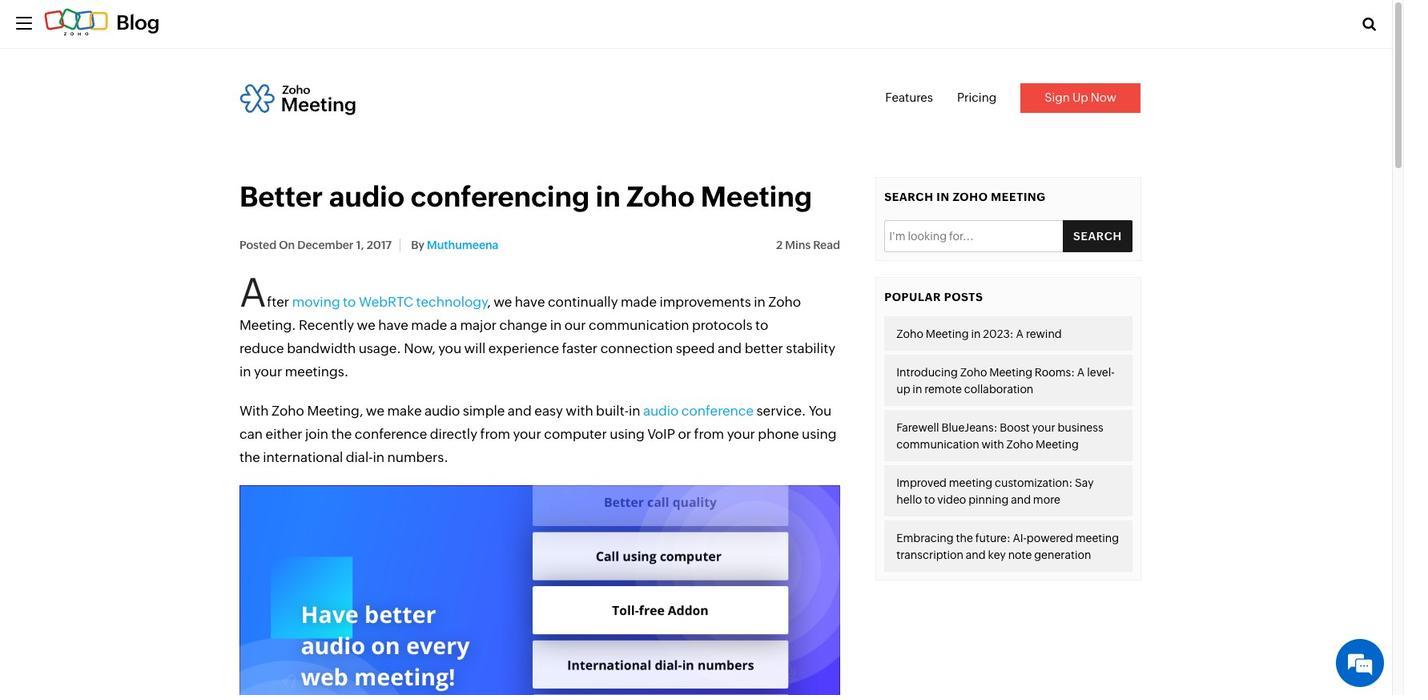 Task type: describe. For each thing, give the bounding box(es) containing it.
business
[[1058, 422, 1104, 434]]

posts
[[944, 291, 983, 304]]

boost
[[1000, 422, 1030, 434]]

better
[[240, 181, 323, 213]]

introducing
[[897, 366, 958, 379]]

customization:
[[995, 477, 1073, 490]]

0 horizontal spatial the
[[240, 449, 260, 465]]

built-
[[596, 403, 629, 419]]

embracing the future: ai-powered meeting transcription and key note generation
[[897, 532, 1119, 562]]

zoho inside the , we have continually made improvements in zoho meeting. recently we have made a major change in our communication protocols to reduce bandwidth usage. now, you will experience faster connection speed and better stability in your meetings.
[[769, 294, 801, 310]]

farewell
[[897, 422, 939, 434]]

to inside the , we have continually made improvements in zoho meeting. recently we have made a major change in our communication protocols to reduce bandwidth usage. now, you will experience faster connection speed and better stability in your meetings.
[[755, 317, 769, 333]]

make
[[387, 403, 422, 419]]

popular
[[885, 291, 941, 304]]

ai-
[[1013, 532, 1027, 545]]

improvements
[[660, 294, 751, 310]]

our
[[565, 317, 586, 333]]

zoho meeting in 2023: a rewind
[[897, 328, 1062, 341]]

0 vertical spatial we
[[494, 294, 512, 310]]

popular posts
[[885, 291, 983, 304]]

your inside farewell bluejeans: boost your business communication with zoho meeting
[[1032, 422, 1056, 434]]

voip
[[648, 426, 675, 442]]

meeting inside improved meeting customization: say hello to video pinning and more
[[949, 477, 993, 490]]

a
[[450, 317, 457, 333]]

level-
[[1087, 366, 1115, 379]]

rewind
[[1026, 328, 1062, 341]]

will
[[464, 340, 486, 356]]

and better stability
[[718, 340, 836, 356]]

meeting inside embracing the future: ai-powered meeting transcription and key note generation
[[1076, 532, 1119, 545]]

more
[[1033, 494, 1061, 507]]

1 vertical spatial we
[[357, 317, 376, 333]]

video
[[938, 494, 966, 507]]

reduce bandwidth
[[240, 340, 356, 356]]

recently
[[299, 317, 354, 333]]

blog banner
[[0, 0, 1392, 49]]

search
[[885, 190, 934, 203]]

after
[[240, 270, 289, 315]]

phone
[[758, 426, 799, 442]]

embracing the future: ai-powered meeting transcription and key note generation link
[[885, 521, 1133, 572]]

2017
[[367, 238, 392, 251]]

technology
[[416, 294, 487, 310]]

mins
[[785, 238, 811, 251]]

speed
[[676, 340, 715, 356]]

easy
[[535, 403, 563, 419]]

pricing
[[957, 91, 997, 104]]

with zoho meeting, we make audio simple and easy with built-in audio conference
[[240, 403, 754, 419]]

conference inside the service. you can either join the conference directly from your computer using voip or from your phone using the international dial-in numbers.
[[355, 426, 427, 442]]

introducing zoho meeting rooms: a level- up in remote collaboration
[[897, 366, 1115, 396]]

features
[[885, 91, 933, 104]]

search in zoho meeting
[[885, 190, 1046, 203]]

features link
[[885, 91, 933, 104]]

rooms:
[[1035, 366, 1075, 379]]

meeting up 2
[[701, 181, 812, 213]]

future:
[[976, 532, 1011, 545]]

sign
[[1045, 91, 1070, 104]]

farewell bluejeans: boost your business communication with zoho meeting
[[897, 422, 1104, 451]]

major
[[460, 317, 497, 333]]

by muthumeena
[[409, 238, 499, 251]]

sign up now
[[1045, 91, 1117, 104]]

bluejeans:
[[942, 422, 998, 434]]

powered
[[1027, 532, 1073, 545]]

and for key
[[966, 549, 986, 562]]

join
[[305, 426, 329, 442]]

1 from from the left
[[480, 426, 510, 442]]

zoho meeting in 2023: a rewind link
[[885, 317, 1133, 351]]

blog
[[116, 11, 160, 34]]

your inside the , we have continually made improvements in zoho meeting. recently we have made a major change in our communication protocols to reduce bandwidth usage. now, you will experience faster connection speed and better stability in your meetings.
[[254, 363, 282, 379]]

pinning
[[969, 494, 1009, 507]]

faster
[[562, 340, 598, 356]]

2 mins read
[[776, 238, 840, 251]]

1 horizontal spatial the
[[331, 426, 352, 442]]

meeting up i'm looking for... "text box"
[[991, 190, 1046, 203]]

0 horizontal spatial audio
[[329, 181, 405, 213]]

remote
[[925, 383, 962, 396]]

search image
[[1363, 17, 1376, 31]]

improved meeting customization: say hello to video pinning and more link
[[885, 466, 1133, 517]]

change
[[500, 317, 547, 333]]

to inside improved meeting customization: say hello to video pinning and more
[[925, 494, 935, 507]]

conferencing
[[411, 181, 590, 213]]

can
[[240, 426, 263, 442]]

by
[[411, 238, 425, 251]]

you
[[809, 403, 832, 419]]

either
[[266, 426, 303, 442]]

introducing zoho meeting rooms: a level- up in remote collaboration link
[[885, 355, 1133, 406]]

protocols
[[692, 317, 753, 333]]



Task type: vqa. For each thing, say whether or not it's contained in the screenshot.
With
yes



Task type: locate. For each thing, give the bounding box(es) containing it.
2 vertical spatial we
[[366, 403, 385, 419]]

to down improved
[[925, 494, 935, 507]]

after moving to webrtc technology
[[240, 270, 487, 315]]

1 vertical spatial meeting
[[1076, 532, 1119, 545]]

2 using from the left
[[802, 426, 837, 442]]

1 vertical spatial to
[[925, 494, 935, 507]]

december
[[297, 238, 354, 251]]

2 vertical spatial the
[[956, 532, 973, 545]]

2 horizontal spatial and
[[1011, 494, 1031, 507]]

0 vertical spatial to
[[755, 317, 769, 333]]

we right ,
[[494, 294, 512, 310]]

and left easy
[[508, 403, 532, 419]]

0 horizontal spatial made
[[411, 317, 447, 333]]

using down built-
[[610, 426, 645, 442]]

to
[[755, 317, 769, 333], [925, 494, 935, 507]]

1 using from the left
[[610, 426, 645, 442]]

zoho inside farewell bluejeans: boost your business communication with zoho meeting
[[1007, 438, 1034, 451]]

1 vertical spatial conference
[[355, 426, 427, 442]]

meeting
[[701, 181, 812, 213], [991, 190, 1046, 203], [926, 328, 969, 341], [990, 366, 1033, 379], [1036, 438, 1079, 451]]

read
[[813, 238, 840, 251]]

blog link
[[44, 11, 160, 34]]

audio conference link
[[643, 403, 754, 419]]

have
[[515, 294, 545, 310], [378, 317, 409, 333]]

computer
[[544, 426, 607, 442]]

international
[[263, 449, 343, 465]]

0 horizontal spatial a
[[1016, 328, 1024, 341]]

audio up directly
[[425, 403, 460, 419]]

0 horizontal spatial conference
[[355, 426, 427, 442]]

1 horizontal spatial to
[[925, 494, 935, 507]]

1 vertical spatial and
[[1011, 494, 1031, 507]]

using down you
[[802, 426, 837, 442]]

0 vertical spatial a
[[1016, 328, 1024, 341]]

2 horizontal spatial the
[[956, 532, 973, 545]]

from down with zoho meeting, we make audio simple and easy with built-in audio conference
[[480, 426, 510, 442]]

zoho inside introducing zoho meeting rooms: a level- up in remote collaboration
[[960, 366, 987, 379]]

1 vertical spatial with
[[982, 438, 1004, 451]]

your down easy
[[513, 426, 541, 442]]

communication inside farewell bluejeans: boost your business communication with zoho meeting
[[897, 438, 980, 451]]

in inside the service. you can either join the conference directly from your computer using voip or from your phone using the international dial-in numbers.
[[373, 449, 385, 465]]

improved
[[897, 477, 947, 490]]

,
[[487, 294, 491, 310]]

conference up or
[[682, 403, 754, 419]]

now,
[[404, 340, 436, 356]]

conference down make
[[355, 426, 427, 442]]

numbers.
[[387, 449, 449, 465]]

2 from from the left
[[694, 426, 724, 442]]

meeting down popular posts
[[926, 328, 969, 341]]

meeting inside farewell bluejeans: boost your business communication with zoho meeting
[[1036, 438, 1079, 451]]

muthumeena link
[[427, 238, 499, 251]]

with
[[566, 403, 593, 419], [982, 438, 1004, 451]]

posted
[[240, 238, 277, 251]]

0 horizontal spatial have
[[378, 317, 409, 333]]

a right "2023:"
[[1016, 328, 1024, 341]]

1 horizontal spatial audio
[[425, 403, 460, 419]]

your
[[254, 363, 282, 379], [1032, 422, 1056, 434], [513, 426, 541, 442], [727, 426, 755, 442]]

made
[[621, 294, 657, 310], [411, 317, 447, 333]]

key
[[988, 549, 1006, 562]]

with inside farewell bluejeans: boost your business communication with zoho meeting
[[982, 438, 1004, 451]]

muthumeena
[[427, 238, 499, 251]]

communication up connection on the left
[[589, 317, 689, 333]]

from
[[480, 426, 510, 442], [694, 426, 724, 442]]

2
[[776, 238, 783, 251]]

the down 'meeting,'
[[331, 426, 352, 442]]

and left key
[[966, 549, 986, 562]]

the inside embracing the future: ai-powered meeting transcription and key note generation
[[956, 532, 973, 545]]

moving
[[292, 294, 340, 310]]

1 horizontal spatial communication
[[897, 438, 980, 451]]

meeting.
[[240, 317, 296, 333]]

your down reduce bandwidth
[[254, 363, 282, 379]]

on
[[279, 238, 295, 251]]

collaboration
[[964, 383, 1034, 396]]

posted on december 1, 2017
[[240, 238, 392, 251]]

communication inside the , we have continually made improvements in zoho meeting. recently we have made a major change in our communication protocols to reduce bandwidth usage. now, you will experience faster connection speed and better stability in your meetings.
[[589, 317, 689, 333]]

a for rooms:
[[1077, 366, 1085, 379]]

pricing link
[[957, 91, 997, 104]]

you
[[438, 340, 462, 356]]

generation
[[1034, 549, 1092, 562]]

have down moving to webrtc technology link
[[378, 317, 409, 333]]

and down customization:
[[1011, 494, 1031, 507]]

sign up now link
[[1021, 83, 1141, 113]]

1 vertical spatial have
[[378, 317, 409, 333]]

service. you can either join the conference directly from your computer using voip or from your phone using the international dial-in numbers.
[[240, 403, 837, 465]]

1 horizontal spatial a
[[1077, 366, 1085, 379]]

with down boost
[[982, 438, 1004, 451]]

and for easy
[[508, 403, 532, 419]]

a inside introducing zoho meeting rooms: a level- up in remote collaboration
[[1077, 366, 1085, 379]]

meeting down business
[[1036, 438, 1079, 451]]

2 vertical spatial and
[[966, 549, 986, 562]]

1 horizontal spatial using
[[802, 426, 837, 442]]

with up computer
[[566, 403, 593, 419]]

0 vertical spatial meeting
[[949, 477, 993, 490]]

made left the a
[[411, 317, 447, 333]]

0 vertical spatial have
[[515, 294, 545, 310]]

0 horizontal spatial from
[[480, 426, 510, 442]]

2 horizontal spatial audio
[[643, 403, 679, 419]]

0 horizontal spatial to
[[755, 317, 769, 333]]

2023:
[[983, 328, 1014, 341]]

note
[[1008, 549, 1032, 562]]

audio
[[329, 181, 405, 213], [425, 403, 460, 419], [643, 403, 679, 419]]

meeting inside introducing zoho meeting rooms: a level- up in remote collaboration
[[990, 366, 1033, 379]]

0 horizontal spatial meeting
[[949, 477, 993, 490]]

0 horizontal spatial using
[[610, 426, 645, 442]]

to up and better stability
[[755, 317, 769, 333]]

1 vertical spatial communication
[[897, 438, 980, 451]]

meeting up generation at right bottom
[[1076, 532, 1119, 545]]

a left level-
[[1077, 366, 1085, 379]]

service.
[[757, 403, 806, 419]]

connection
[[601, 340, 673, 356]]

1 horizontal spatial have
[[515, 294, 545, 310]]

, we have continually made improvements in zoho meeting. recently we have made a major change in our communication protocols to reduce bandwidth usage. now, you will experience faster connection speed and better stability in your meetings.
[[240, 294, 836, 379]]

meeting up pinning
[[949, 477, 993, 490]]

I'm looking for... text field
[[885, 220, 1133, 252]]

0 vertical spatial with
[[566, 403, 593, 419]]

none submit inside section
[[1063, 220, 1133, 252]]

continually
[[548, 294, 618, 310]]

section
[[852, 177, 1165, 581]]

meetings.
[[285, 363, 349, 379]]

1 horizontal spatial with
[[982, 438, 1004, 451]]

farewell bluejeans: boost your business communication with zoho meeting link
[[885, 410, 1133, 462]]

section containing search in zoho meeting
[[852, 177, 1165, 581]]

have up change
[[515, 294, 545, 310]]

1 horizontal spatial made
[[621, 294, 657, 310]]

with
[[240, 403, 269, 419]]

a inside zoho meeting in 2023: a rewind link
[[1016, 328, 1024, 341]]

0 vertical spatial made
[[621, 294, 657, 310]]

1 vertical spatial the
[[240, 449, 260, 465]]

we left make
[[366, 403, 385, 419]]

0 vertical spatial and
[[508, 403, 532, 419]]

from right or
[[694, 426, 724, 442]]

say
[[1075, 477, 1094, 490]]

dial-
[[346, 449, 373, 465]]

0 vertical spatial the
[[331, 426, 352, 442]]

0 horizontal spatial communication
[[589, 317, 689, 333]]

1,
[[356, 238, 364, 251]]

meeting up 'collaboration'
[[990, 366, 1033, 379]]

1 horizontal spatial conference
[[682, 403, 754, 419]]

1 vertical spatial made
[[411, 317, 447, 333]]

your right boost
[[1032, 422, 1056, 434]]

your left phone
[[727, 426, 755, 442]]

better audio conferencing in zoho meeting
[[240, 181, 812, 213]]

0 horizontal spatial with
[[566, 403, 593, 419]]

or
[[678, 426, 691, 442]]

communication down farewell
[[897, 438, 980, 451]]

None submit
[[1063, 220, 1133, 252]]

experience
[[488, 340, 559, 356]]

0 vertical spatial communication
[[589, 317, 689, 333]]

0 horizontal spatial and
[[508, 403, 532, 419]]

zoho
[[627, 181, 695, 213], [953, 190, 988, 203], [769, 294, 801, 310], [897, 328, 924, 341], [960, 366, 987, 379], [272, 403, 304, 419], [1007, 438, 1034, 451]]

we down to webrtc
[[357, 317, 376, 333]]

1 vertical spatial a
[[1077, 366, 1085, 379]]

communication
[[589, 317, 689, 333], [897, 438, 980, 451]]

in inside introducing zoho meeting rooms: a level- up in remote collaboration
[[913, 383, 922, 396]]

and inside embracing the future: ai-powered meeting transcription and key note generation
[[966, 549, 986, 562]]

up
[[897, 383, 911, 396]]

made up connection on the left
[[621, 294, 657, 310]]

a for 2023:
[[1016, 328, 1024, 341]]

hello
[[897, 494, 922, 507]]

up
[[1073, 91, 1089, 104]]

0 vertical spatial conference
[[682, 403, 754, 419]]

and inside improved meeting customization: say hello to video pinning and more
[[1011, 494, 1031, 507]]

1 horizontal spatial from
[[694, 426, 724, 442]]

audio up 1,
[[329, 181, 405, 213]]

transcription
[[897, 549, 964, 562]]

1 horizontal spatial and
[[966, 549, 986, 562]]

conference
[[682, 403, 754, 419], [355, 426, 427, 442]]

the
[[331, 426, 352, 442], [240, 449, 260, 465], [956, 532, 973, 545]]

meeting,
[[307, 403, 363, 419]]

1 horizontal spatial meeting
[[1076, 532, 1119, 545]]

audio up voip
[[643, 403, 679, 419]]

the left future: in the bottom of the page
[[956, 532, 973, 545]]

the down can
[[240, 449, 260, 465]]



